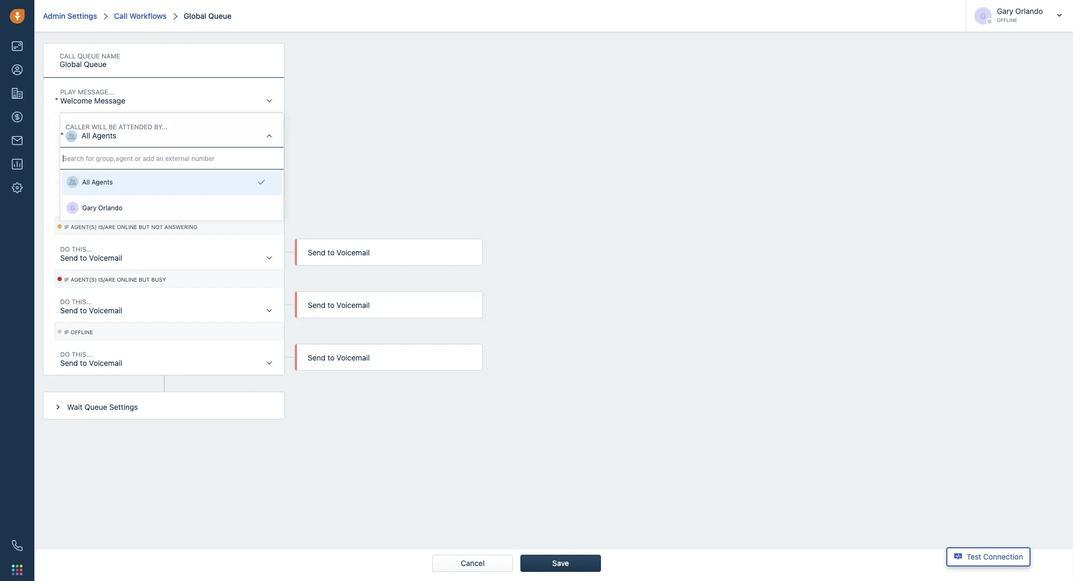 Task type: locate. For each thing, give the bounding box(es) containing it.
queue for wait
[[84, 403, 107, 412]]

list box
[[60, 170, 284, 221]]

agents
[[92, 131, 116, 140], [96, 166, 121, 175], [92, 178, 113, 186]]

0 vertical spatial but
[[139, 224, 150, 230]]

1 vertical spatial is/are
[[98, 277, 115, 283]]

agents inside dropdown button
[[92, 131, 116, 140]]

workflows
[[129, 11, 167, 20]]

1 vertical spatial if
[[64, 277, 69, 283]]

all inside option
[[82, 178, 90, 186]]

gary down calling
[[82, 204, 97, 212]]

1 vertical spatial agents
[[96, 166, 121, 175]]

gary orlando
[[82, 204, 122, 212]]

to
[[328, 248, 334, 257], [80, 253, 87, 262], [328, 301, 334, 310], [80, 306, 87, 315], [328, 354, 334, 363], [80, 359, 87, 368]]

if
[[64, 224, 69, 230], [64, 277, 69, 283], [64, 329, 69, 336]]

0 horizontal spatial settings
[[67, 11, 97, 20]]

all agents inside option
[[82, 178, 113, 186]]

0 horizontal spatial gary
[[82, 204, 97, 212]]

all inside dropdown button
[[82, 131, 90, 140]]

welcome message
[[60, 96, 125, 105]]

call workflows
[[114, 11, 167, 20]]

online left not
[[117, 224, 137, 230]]

1 horizontal spatial queue
[[208, 11, 232, 20]]

None field
[[54, 51, 240, 77], [54, 191, 284, 217], [54, 51, 240, 77], [54, 191, 284, 217]]

all agents
[[82, 131, 116, 140], [82, 178, 113, 186]]

answering
[[164, 224, 197, 230]]

0 horizontal spatial queue
[[84, 403, 107, 412]]

*
[[55, 96, 58, 105], [60, 131, 64, 140]]

0 vertical spatial if
[[64, 224, 69, 230]]

2 online from the top
[[117, 277, 137, 283]]

all right calling
[[86, 166, 94, 175]]

voicemail
[[337, 248, 370, 257], [89, 253, 122, 262], [337, 301, 370, 310], [89, 306, 122, 315], [337, 354, 370, 363], [89, 359, 122, 368]]

all agents down calling all agents simultaneously
[[82, 178, 113, 186]]

1 vertical spatial orlando
[[98, 204, 122, 212]]

but for busy
[[139, 277, 150, 283]]

settings right wait
[[109, 403, 138, 412]]

2 send to voicemail button from the top
[[55, 288, 284, 323]]

save
[[552, 559, 569, 568]]

1 horizontal spatial gary
[[997, 7, 1013, 16]]

1 horizontal spatial *
[[60, 131, 64, 140]]

0 vertical spatial orlando
[[1015, 7, 1043, 16]]

gary
[[997, 7, 1013, 16], [82, 204, 97, 212]]

1 is/are from the top
[[98, 224, 115, 230]]

0 vertical spatial gary
[[997, 7, 1013, 16]]

1 vertical spatial queue
[[84, 403, 107, 412]]

simultaneously
[[123, 166, 175, 175]]

agent(s) for if agent(s)  is/are online but busy
[[71, 277, 97, 283]]

gary orlando offline
[[997, 7, 1043, 23]]

3 send to voicemail button from the top
[[55, 341, 284, 375]]

welcome message button
[[55, 78, 284, 113]]

if offline
[[64, 329, 93, 336]]

agent(s) down gary orlando
[[71, 224, 97, 230]]

but left not
[[139, 224, 150, 230]]

g inside list box
[[70, 204, 75, 212]]

1 vertical spatial agent(s)
[[71, 277, 97, 283]]

1 send to voicemail button from the top
[[55, 236, 284, 270]]

all right group image
[[82, 131, 90, 140]]

all agents option
[[62, 172, 281, 195]]

orlando
[[1015, 7, 1043, 16], [98, 204, 122, 212]]

queue right global
[[208, 11, 232, 20]]

0 horizontal spatial g
[[70, 204, 75, 212]]

settings right admin
[[67, 11, 97, 20]]

2 if from the top
[[64, 277, 69, 283]]

* left welcome
[[55, 96, 58, 105]]

send to voicemail button
[[55, 236, 284, 270], [55, 288, 284, 323], [55, 341, 284, 375]]

0 vertical spatial agents
[[92, 131, 116, 140]]

g
[[980, 11, 986, 20], [70, 204, 75, 212]]

agents inside option
[[92, 178, 113, 186]]

gary for gary orlando
[[82, 204, 97, 212]]

2 but from the top
[[139, 277, 150, 283]]

queue
[[208, 11, 232, 20], [84, 403, 107, 412]]

0 vertical spatial send to voicemail button
[[55, 236, 284, 270]]

call
[[114, 11, 127, 20]]

g left offline
[[980, 11, 986, 20]]

but for not
[[139, 224, 150, 230]]

1 but from the top
[[139, 224, 150, 230]]

calling all agents simultaneously
[[60, 166, 175, 175]]

1 agent(s) from the top
[[71, 224, 97, 230]]

is/are
[[98, 224, 115, 230], [98, 277, 115, 283]]

all agents right group image
[[82, 131, 116, 140]]

is/are down gary orlando
[[98, 224, 115, 230]]

send to voicemail
[[308, 248, 370, 257], [60, 253, 122, 262], [308, 301, 370, 310], [60, 306, 122, 315], [308, 354, 370, 363], [60, 359, 122, 368]]

2 vertical spatial if
[[64, 329, 69, 336]]

1 vertical spatial *
[[60, 131, 64, 140]]

1 vertical spatial send to voicemail button
[[55, 288, 284, 323]]

if agent(s) is/are online but not answering
[[64, 224, 197, 230]]

* left group image
[[60, 131, 64, 140]]

if agent(s)  is/are online but busy
[[64, 277, 166, 283]]

gary up offline
[[997, 7, 1013, 16]]

1 if from the top
[[64, 224, 69, 230]]

send
[[308, 248, 326, 257], [60, 253, 78, 262], [308, 301, 326, 310], [60, 306, 78, 315], [308, 354, 326, 363], [60, 359, 78, 368]]

settings
[[67, 11, 97, 20], [109, 403, 138, 412]]

0 vertical spatial online
[[117, 224, 137, 230]]

all right group icon
[[82, 178, 90, 186]]

online for busy
[[117, 277, 137, 283]]

cancel link
[[454, 556, 491, 572]]

orlando for gary orlando
[[98, 204, 122, 212]]

orlando inside gary orlando offline
[[1015, 7, 1043, 16]]

0 vertical spatial g
[[980, 11, 986, 20]]

0 horizontal spatial *
[[55, 96, 58, 105]]

freshworks switcher image
[[12, 565, 23, 576]]

orlando inside list box
[[98, 204, 122, 212]]

is/are left busy on the top left
[[98, 277, 115, 283]]

1 vertical spatial g
[[70, 204, 75, 212]]

1 vertical spatial gary
[[82, 204, 97, 212]]

wait
[[67, 403, 82, 412]]

0 vertical spatial all agents
[[82, 131, 116, 140]]

2 agent(s) from the top
[[71, 277, 97, 283]]

agents right calling
[[96, 166, 121, 175]]

2 vertical spatial all
[[82, 178, 90, 186]]

2 is/are from the top
[[98, 277, 115, 283]]

1 vertical spatial all
[[86, 166, 94, 175]]

orlando for gary orlando offline
[[1015, 7, 1043, 16]]

all
[[82, 131, 90, 140], [86, 166, 94, 175], [82, 178, 90, 186]]

0 vertical spatial agent(s)
[[71, 224, 97, 230]]

agents down calling all agents simultaneously
[[92, 178, 113, 186]]

0 vertical spatial is/are
[[98, 224, 115, 230]]

2 vertical spatial agents
[[92, 178, 113, 186]]

online left busy on the top left
[[117, 277, 137, 283]]

1 vertical spatial online
[[117, 277, 137, 283]]

Search for group,agent or add an external number search field
[[60, 148, 284, 169]]

1 horizontal spatial orlando
[[1015, 7, 1043, 16]]

tick image
[[258, 176, 265, 189]]

0 horizontal spatial orlando
[[98, 204, 122, 212]]

3 if from the top
[[64, 329, 69, 336]]

0 vertical spatial all
[[82, 131, 90, 140]]

admin
[[43, 11, 65, 20]]

1 vertical spatial all agents
[[82, 178, 113, 186]]

agents right group image
[[92, 131, 116, 140]]

gary inside gary orlando offline
[[997, 7, 1013, 16]]

but left busy on the top left
[[139, 277, 150, 283]]

orlando up offline
[[1015, 7, 1043, 16]]

all agents inside dropdown button
[[82, 131, 116, 140]]

but
[[139, 224, 150, 230], [139, 277, 150, 283]]

all agents for group image
[[82, 131, 116, 140]]

queue right wait
[[84, 403, 107, 412]]

2 vertical spatial send to voicemail button
[[55, 341, 284, 375]]

1 horizontal spatial settings
[[109, 403, 138, 412]]

online
[[117, 224, 137, 230], [117, 277, 137, 283]]

agent(s)
[[71, 224, 97, 230], [71, 277, 97, 283]]

gary inside list box
[[82, 204, 97, 212]]

g down group icon
[[70, 204, 75, 212]]

0 vertical spatial queue
[[208, 11, 232, 20]]

1 online from the top
[[117, 224, 137, 230]]

message
[[94, 96, 125, 105]]

1 horizontal spatial g
[[980, 11, 986, 20]]

agent(s) up offline
[[71, 277, 97, 283]]

cancel
[[461, 559, 485, 568]]

1 vertical spatial but
[[139, 277, 150, 283]]

orlando up if agent(s) is/are online but not answering
[[98, 204, 122, 212]]



Task type: describe. For each thing, give the bounding box(es) containing it.
global queue
[[184, 11, 232, 20]]

agent(s) for if agent(s) is/are online but not answering
[[71, 224, 97, 230]]

agents for group icon
[[92, 178, 113, 186]]

0 vertical spatial settings
[[67, 11, 97, 20]]

online for not
[[117, 224, 137, 230]]

not
[[151, 224, 163, 230]]

busy
[[151, 277, 166, 283]]

wait queue settings
[[67, 403, 138, 412]]

offline
[[997, 17, 1017, 23]]

if for if agent(s)  is/are online but busy
[[64, 277, 69, 283]]

if for if agent(s) is/are online but not answering
[[64, 224, 69, 230]]

admin settings
[[43, 11, 97, 20]]

phone image
[[12, 541, 23, 552]]

all agents button
[[60, 113, 284, 148]]

offline
[[71, 329, 93, 336]]

all for group icon
[[82, 178, 90, 186]]

phone element
[[6, 535, 28, 557]]

is/are for if agent(s)  is/are online but busy
[[98, 277, 115, 283]]

test
[[967, 553, 981, 562]]

test connection
[[967, 553, 1023, 562]]

global
[[184, 11, 206, 20]]

connection
[[983, 553, 1023, 562]]

call workflows link
[[112, 11, 167, 20]]

is/are for if agent(s) is/are online but not answering
[[98, 224, 115, 230]]

all agents for group icon
[[82, 178, 113, 186]]

0 vertical spatial *
[[55, 96, 58, 105]]

welcome
[[60, 96, 92, 105]]

group image
[[66, 130, 77, 142]]

calling
[[60, 166, 84, 175]]

group image
[[67, 176, 78, 188]]

1 vertical spatial settings
[[109, 403, 138, 412]]

admin settings link
[[43, 11, 97, 20]]

agents for group image
[[92, 131, 116, 140]]

all for group image
[[82, 131, 90, 140]]

list box containing all agents
[[60, 170, 284, 221]]

gary for gary orlando offline
[[997, 7, 1013, 16]]

queue for global
[[208, 11, 232, 20]]



Task type: vqa. For each thing, say whether or not it's contained in the screenshot.
from
no



